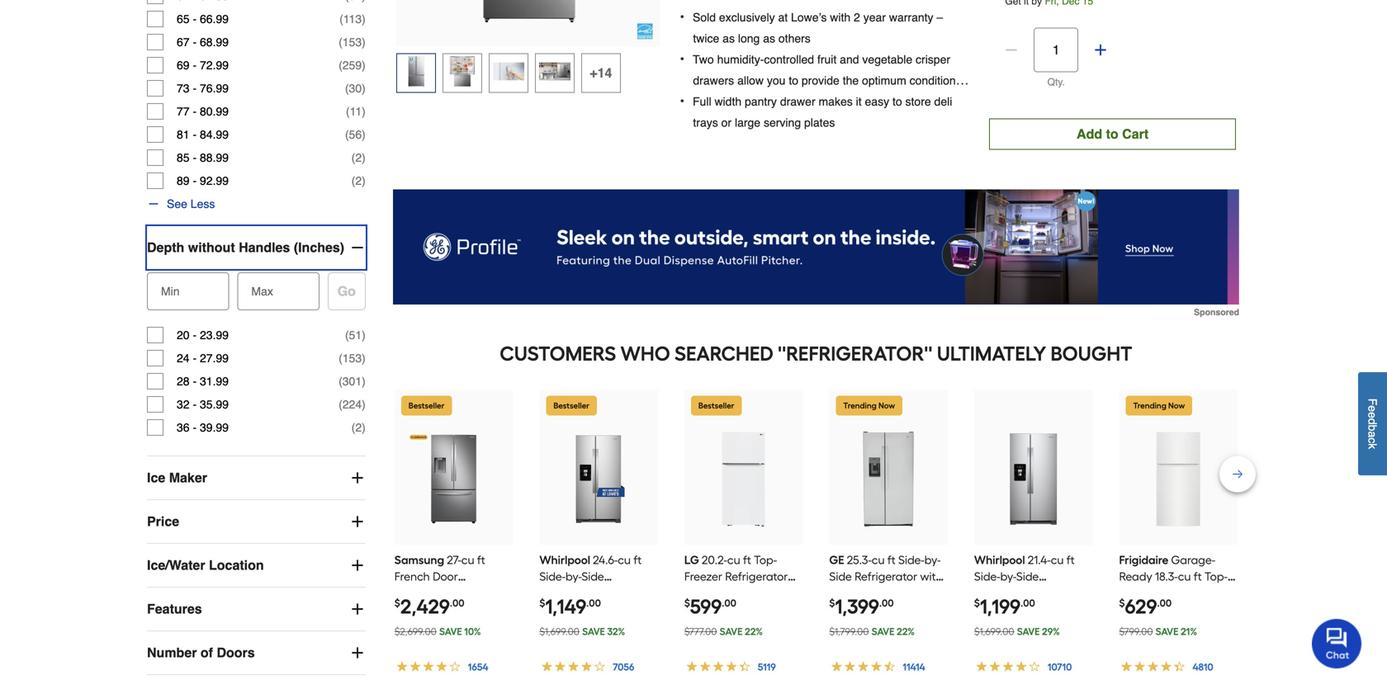 Task type: describe. For each thing, give the bounding box(es) containing it.
0 vertical spatial minus image
[[1004, 42, 1020, 58]]

ge
[[830, 553, 845, 568]]

66.99
[[200, 12, 229, 26]]

crisper
[[916, 53, 951, 66]]

full
[[693, 95, 712, 108]]

handles
[[239, 240, 290, 255]]

10%
[[464, 626, 481, 638]]

lg
[[685, 553, 699, 568]]

go
[[338, 284, 356, 299]]

save for 629
[[1156, 626, 1179, 638]]

add to cart
[[1077, 126, 1149, 142]]

save for 2,429
[[439, 626, 462, 638]]

whirlpool link for 1,149
[[540, 553, 646, 650]]

73
[[177, 82, 190, 95]]

ultimately
[[937, 342, 1047, 366]]

( 153 ) for 51
[[339, 352, 366, 365]]

$777.00
[[685, 626, 717, 638]]

hisense26.6-cu ft french door refrigerator with ice maker (fingerprint resistant stainless steel) energy star element
[[396, 0, 660, 47]]

153 for 113
[[343, 36, 362, 49]]

) for 20 - 23.99
[[362, 329, 366, 342]]

) for 28 - 31.99
[[362, 375, 366, 388]]

92.99
[[200, 174, 229, 188]]

( for 73 - 76.99
[[345, 82, 349, 95]]

humidity-
[[717, 53, 764, 66]]

28
[[177, 375, 190, 388]]

68.99
[[200, 36, 229, 49]]

65 - 66.99
[[177, 12, 229, 26]]

21%
[[1181, 626, 1198, 638]]

save for 1,149
[[583, 626, 605, 638]]

add
[[1077, 126, 1103, 142]]

) for 24 - 27.99
[[362, 352, 366, 365]]

.00 for 1,199
[[1021, 598, 1036, 610]]

a
[[1367, 431, 1380, 438]]

( for 28 - 31.99
[[339, 375, 343, 388]]

$ 2,429 .00
[[395, 595, 465, 619]]

Stepper number input field with increment and decrement buttons number field
[[1034, 28, 1079, 72]]

freezer
[[685, 570, 723, 584]]

73 - 76.99
[[177, 82, 229, 95]]

1,199
[[980, 595, 1021, 619]]

ice maker button
[[147, 457, 366, 500]]

$ for 629
[[1120, 598, 1125, 610]]

+14
[[590, 65, 612, 81]]

- for 89
[[193, 174, 197, 188]]

( 56 )
[[345, 128, 366, 141]]

( 259 )
[[339, 59, 366, 72]]

whirlpool for 1,149
[[540, 553, 591, 568]]

features button
[[147, 588, 366, 631]]

trays
[[693, 116, 718, 129]]

bestseller for 2,429
[[409, 401, 445, 411]]

you
[[767, 74, 786, 87]]

67 - 68.99
[[177, 36, 229, 49]]

1 e from the top
[[1367, 406, 1380, 412]]

30
[[349, 82, 362, 95]]

$ for 599
[[685, 598, 690, 610]]

259
[[343, 59, 362, 72]]

$777.00 save 22%
[[685, 626, 763, 638]]

113
[[343, 12, 362, 26]]

- for 69
[[193, 59, 197, 72]]

.00 for 2,429
[[450, 598, 465, 610]]

–
[[937, 11, 944, 24]]

store
[[906, 95, 932, 108]]

advertisement region
[[393, 190, 1240, 318]]

( 153 ) for 113
[[339, 36, 366, 49]]

save for 1,199
[[1018, 626, 1040, 638]]

67
[[177, 36, 190, 49]]

51
[[349, 329, 362, 342]]

( 30 )
[[345, 82, 366, 95]]

minus image inside see less button
[[147, 198, 160, 211]]

0 vertical spatial plus image
[[1093, 42, 1110, 58]]

$1,699.00 save 32%
[[540, 626, 625, 638]]

- for 32
[[193, 398, 197, 411]]

ice
[[147, 471, 165, 486]]

energy
[[726, 587, 768, 601]]

save for 1,399
[[872, 626, 895, 638]]

- for 36
[[193, 421, 197, 435]]

lg 20.2-cu ft top-freezer refrigerator (white) energy star image
[[697, 432, 791, 527]]

$ 629 .00
[[1120, 595, 1172, 619]]

- for 85
[[193, 151, 197, 164]]

frigidaire garage-ready 18.3-cu ft top-freezer refrigerator (white) image
[[1132, 432, 1226, 527]]

f e e d b a c k
[[1367, 399, 1380, 449]]

samsung
[[395, 553, 444, 568]]

81 - 84.99
[[177, 128, 229, 141]]

provide
[[802, 74, 840, 87]]

Min number field
[[154, 273, 223, 301]]

ice/water location
[[147, 558, 264, 573]]

• full width pantry drawer makes it easy to store deli trays or large serving plates
[[680, 93, 953, 129]]

to inside • full width pantry drawer makes it easy to store deli trays or large serving plates
[[893, 95, 903, 108]]

drawer
[[780, 95, 816, 108]]

plus image inside features button
[[349, 601, 366, 618]]

bestseller for 1,149
[[554, 401, 590, 411]]

28 - 31.99
[[177, 375, 229, 388]]

$1,699.00 for 1,149
[[540, 626, 580, 638]]

$1,799.00
[[830, 626, 869, 638]]

exclusively
[[719, 11, 775, 24]]

22% for 599
[[745, 626, 763, 638]]

plus image for of
[[349, 645, 366, 662]]

gallery item 0 image
[[437, 0, 619, 24]]

min
[[161, 285, 180, 298]]

31.99
[[200, 375, 229, 388]]

( 2 ) for 39.99
[[352, 421, 366, 435]]

( for 69 - 72.99
[[339, 59, 343, 72]]

35.99
[[200, 398, 229, 411]]

whirlpool link for 1,199
[[975, 553, 1081, 650]]

599
[[690, 595, 722, 619]]

) for 85 - 88.99
[[362, 151, 366, 164]]

sold
[[693, 11, 716, 24]]

depth without handles (inches) button
[[147, 226, 366, 269]]

price button
[[147, 501, 366, 544]]

ice/water
[[147, 558, 205, 573]]

trending now for 1,399
[[844, 401, 896, 411]]

$ 1,199 .00
[[975, 595, 1036, 619]]

b
[[1367, 425, 1380, 431]]

( 51 )
[[345, 329, 366, 342]]

) for 65 - 66.99
[[362, 12, 366, 26]]

at
[[779, 11, 788, 24]]

23.99
[[200, 329, 229, 342]]

number of doors
[[147, 646, 255, 661]]

( for 77 - 80.99
[[346, 105, 350, 118]]

to inside the • sold exclusively at lowe's with 2 year warranty – twice as long as others • two humidity-controlled fruit and vegetable crisper drawers allow you to provide the optimum condition for storing your produce
[[789, 74, 799, 87]]

) for 32 - 35.99
[[362, 398, 366, 411]]

4 thumbnail image from the left
[[539, 56, 571, 87]]

bestseller for 599
[[699, 401, 735, 411]]

number
[[147, 646, 197, 661]]

( for 36 - 39.99
[[352, 421, 355, 435]]

20 - 23.99
[[177, 329, 229, 342]]

$799.00
[[1120, 626, 1154, 638]]

27.99
[[200, 352, 229, 365]]

- for 24
[[193, 352, 197, 365]]

+14 button
[[581, 53, 621, 93]]

( for 20 - 23.99
[[345, 329, 349, 342]]

warranty
[[890, 11, 934, 24]]

''refrigerator''
[[778, 342, 933, 366]]

32 - 35.99
[[177, 398, 229, 411]]

star
[[771, 587, 797, 601]]

cart
[[1123, 126, 1149, 142]]

( for 32 - 35.99
[[339, 398, 343, 411]]



Task type: vqa. For each thing, say whether or not it's contained in the screenshot.
) associated with 89 - 92.99
yes



Task type: locate. For each thing, give the bounding box(es) containing it.
trending now down ''refrigerator''
[[844, 401, 896, 411]]

2 - from the top
[[193, 36, 197, 49]]

( 224 )
[[339, 398, 366, 411]]

• inside • full width pantry drawer makes it easy to store deli trays or large serving plates
[[680, 93, 685, 109]]

( 11 )
[[346, 105, 366, 118]]

1 ( 153 ) from the top
[[339, 36, 366, 49]]

without
[[188, 240, 235, 255]]

$ inside $ 629 .00
[[1120, 598, 1125, 610]]

chat invite button image
[[1313, 619, 1363, 669]]

1 vertical spatial •
[[680, 51, 685, 67]]

minus image
[[1004, 42, 1020, 58], [147, 198, 160, 211]]

5 $ from the left
[[975, 598, 980, 610]]

) down the ( 56 )
[[362, 151, 366, 164]]

$2,699.00 save 10%
[[395, 626, 481, 638]]

number of doors button
[[147, 632, 366, 675]]

0 vertical spatial to
[[789, 74, 799, 87]]

( 301 )
[[339, 375, 366, 388]]

2 e from the top
[[1367, 412, 1380, 419]]

$1,699.00 down 1,199
[[975, 626, 1015, 638]]

$ up $1,699.00 save 32%
[[540, 598, 545, 610]]

( 2 ) down the ( 56 )
[[352, 151, 366, 164]]

7 ) from the top
[[362, 151, 366, 164]]

24 - 27.99
[[177, 352, 229, 365]]

1 153 from the top
[[343, 36, 362, 49]]

4 ) from the top
[[362, 82, 366, 95]]

energy star qualified image
[[637, 23, 654, 40]]

2 for 89 - 92.99
[[355, 174, 362, 188]]

2 ) from the top
[[362, 36, 366, 49]]

.00 up $1,699.00 save 32%
[[587, 598, 601, 610]]

1 whirlpool from the left
[[540, 553, 591, 568]]

77
[[177, 105, 190, 118]]

drawers
[[693, 74, 735, 87]]

1 horizontal spatial $1,699.00
[[975, 626, 1015, 638]]

153 for 51
[[343, 352, 362, 365]]

89 - 92.99
[[177, 174, 229, 188]]

0 vertical spatial 153
[[343, 36, 362, 49]]

whirlpool up 1,149
[[540, 553, 591, 568]]

) down the 51
[[362, 352, 366, 365]]

minus image
[[349, 240, 366, 256]]

) down the ( 301 )
[[362, 398, 366, 411]]

3 • from the top
[[680, 93, 685, 109]]

1 plus image from the top
[[349, 470, 366, 487]]

0 horizontal spatial whirlpool link
[[540, 553, 646, 650]]

( 2 )
[[352, 151, 366, 164], [352, 174, 366, 188], [352, 421, 366, 435]]

1 horizontal spatial now
[[1169, 401, 1186, 411]]

39.99
[[200, 421, 229, 435]]

2 save from the left
[[583, 626, 605, 638]]

5 save from the left
[[1018, 626, 1040, 638]]

samsung link
[[395, 553, 510, 650]]

• sold exclusively at lowe's with 2 year warranty – twice as long as others • two humidity-controlled fruit and vegetable crisper drawers allow you to provide the optimum condition for storing your produce
[[680, 9, 956, 108]]

- for 28
[[193, 375, 197, 388]]

1 horizontal spatial minus image
[[1004, 42, 1020, 58]]

- right "81"
[[193, 128, 197, 141]]

4 - from the top
[[193, 82, 197, 95]]

3 plus image from the top
[[349, 645, 366, 662]]

1 horizontal spatial whirlpool link
[[975, 553, 1081, 650]]

• for •
[[680, 9, 685, 24]]

• left sold
[[680, 9, 685, 24]]

) for 69 - 72.99
[[362, 59, 366, 72]]

whirlpool 21.4-cu ft side-by-side refrigerator with ice maker (fingerprint resistant stainless steel) image
[[987, 432, 1081, 527]]

- right 89
[[193, 174, 197, 188]]

2 153 from the top
[[343, 352, 362, 365]]

1 $1,699.00 from the left
[[540, 626, 580, 638]]

.00 inside the $ 599 .00
[[722, 598, 737, 610]]

1 trending now from the left
[[844, 401, 896, 411]]

$ inside $ 2,429 .00
[[395, 598, 400, 610]]

20.2-
[[702, 553, 728, 568]]

) down 11
[[362, 128, 366, 141]]

- right 69
[[193, 59, 197, 72]]

2 bestseller from the left
[[554, 401, 590, 411]]

- for 20
[[193, 329, 197, 342]]

$ down freezer
[[685, 598, 690, 610]]

) down ( 113 )
[[362, 36, 366, 49]]

2 for 36 - 39.99
[[355, 421, 362, 435]]

the
[[843, 74, 859, 87]]

trending for 629
[[1134, 401, 1167, 411]]

$ up $1,699.00 save 29%
[[975, 598, 980, 610]]

save left 21%
[[1156, 626, 1179, 638]]

$ up the $1,799.00
[[830, 598, 835, 610]]

width
[[715, 95, 742, 108]]

2 plus image from the top
[[349, 601, 366, 618]]

.00 up 10%
[[450, 598, 465, 610]]

plus image inside ice/water location button
[[349, 558, 366, 574]]

( for 81 - 84.99
[[345, 128, 349, 141]]

12 ) from the top
[[362, 398, 366, 411]]

.00 inside $ 2,429 .00
[[450, 598, 465, 610]]

1 horizontal spatial 22%
[[897, 626, 915, 638]]

long
[[738, 32, 760, 45]]

2 vertical spatial •
[[680, 93, 685, 109]]

add to cart button
[[990, 119, 1237, 150]]

.00 up $1,699.00 save 29%
[[1021, 598, 1036, 610]]

1 vertical spatial ( 2 )
[[352, 174, 366, 188]]

22% down ge link
[[897, 626, 915, 638]]

3 save from the left
[[720, 626, 743, 638]]

2 as from the left
[[763, 32, 776, 45]]

• for plates
[[680, 93, 685, 109]]

1 horizontal spatial bestseller
[[554, 401, 590, 411]]

9 ) from the top
[[362, 329, 366, 342]]

6 - from the top
[[193, 128, 197, 141]]

2 now from the left
[[1169, 401, 1186, 411]]

224
[[343, 398, 362, 411]]

1 horizontal spatial whirlpool
[[975, 553, 1026, 568]]

56
[[349, 128, 362, 141]]

80.99
[[200, 105, 229, 118]]

2 horizontal spatial bestseller
[[699, 401, 735, 411]]

lowe's
[[791, 11, 827, 24]]

) for 67 - 68.99
[[362, 36, 366, 49]]

2 $1,699.00 from the left
[[975, 626, 1015, 638]]

plus image inside number of doors button
[[349, 645, 366, 662]]

6 $ from the left
[[1120, 598, 1125, 610]]

to inside button
[[1107, 126, 1119, 142]]

.00 inside $ 1,149 .00
[[587, 598, 601, 610]]

trending now up frigidaire garage-ready 18.3-cu ft top-freezer refrigerator (white) image
[[1134, 401, 1186, 411]]

1 thumbnail image from the left
[[400, 56, 432, 87]]

bestseller right ( 224 )
[[409, 401, 445, 411]]

plus image for maker
[[349, 470, 366, 487]]

features
[[147, 602, 202, 617]]

22% down energy
[[745, 626, 763, 638]]

153
[[343, 36, 362, 49], [343, 352, 362, 365]]

- for 65
[[193, 12, 197, 26]]

whirlpool
[[540, 553, 591, 568], [975, 553, 1026, 568]]

2 horizontal spatial to
[[1107, 126, 1119, 142]]

2 down the ( 56 )
[[355, 151, 362, 164]]

0 horizontal spatial bestseller
[[409, 401, 445, 411]]

to right the add
[[1107, 126, 1119, 142]]

and
[[840, 53, 860, 66]]

(white)
[[685, 587, 723, 601]]

5 ) from the top
[[362, 105, 366, 118]]

- right 77
[[193, 105, 197, 118]]

2 vertical spatial to
[[1107, 126, 1119, 142]]

7 - from the top
[[193, 151, 197, 164]]

to right easy
[[893, 95, 903, 108]]

( for 65 - 66.99
[[340, 12, 343, 26]]

Max number field
[[244, 273, 313, 301]]

trending for 1,399
[[844, 401, 877, 411]]

) down "56"
[[362, 174, 366, 188]]

2 trending from the left
[[1134, 401, 1167, 411]]

storing
[[710, 95, 745, 108]]

vegetable
[[863, 53, 913, 66]]

- right 24
[[193, 352, 197, 365]]

65
[[177, 12, 190, 26]]

save for 599
[[720, 626, 743, 638]]

• left two on the top
[[680, 51, 685, 67]]

$ inside the $ 599 .00
[[685, 598, 690, 610]]

$1,699.00 down 1,149
[[540, 626, 580, 638]]

- right the 67 on the top left
[[193, 36, 197, 49]]

8 - from the top
[[193, 174, 197, 188]]

301
[[343, 375, 362, 388]]

2 down "56"
[[355, 174, 362, 188]]

0 horizontal spatial trending
[[844, 401, 877, 411]]

6 save from the left
[[1156, 626, 1179, 638]]

$ 1,149 .00
[[540, 595, 601, 619]]

0 horizontal spatial $1,699.00
[[540, 626, 580, 638]]

2 ( 2 ) from the top
[[352, 174, 366, 188]]

1 horizontal spatial trending
[[1134, 401, 1167, 411]]

0 horizontal spatial minus image
[[147, 198, 160, 211]]

2 down ( 224 )
[[355, 421, 362, 435]]

.00 up $777.00 save 22%
[[722, 598, 737, 610]]

20.2-cu ft top- freezer refrigerator (white) energy star
[[685, 553, 797, 601]]

11 ) from the top
[[362, 375, 366, 388]]

doors
[[217, 646, 255, 661]]

.00 for 629
[[1158, 598, 1172, 610]]

as left long
[[723, 32, 735, 45]]

2 .00 from the left
[[587, 598, 601, 610]]

- right 20
[[193, 329, 197, 342]]

$ for 1,149
[[540, 598, 545, 610]]

.00 up $1,799.00 save 22%
[[880, 598, 894, 610]]

now for 629
[[1169, 401, 1186, 411]]

3 thumbnail image from the left
[[493, 56, 524, 87]]

5 - from the top
[[193, 105, 197, 118]]

0 vertical spatial plus image
[[349, 470, 366, 487]]

depth without handles (inches)
[[147, 240, 345, 255]]

6 ) from the top
[[362, 128, 366, 141]]

.00 up $799.00 save 21% in the bottom right of the page
[[1158, 598, 1172, 610]]

1 22% from the left
[[745, 626, 763, 638]]

( 2 ) down ( 224 )
[[352, 421, 366, 435]]

ice/water location button
[[147, 544, 366, 587]]

2 vertical spatial ( 2 )
[[352, 421, 366, 435]]

76.99
[[200, 82, 229, 95]]

- right 32
[[193, 398, 197, 411]]

.00 for 599
[[722, 598, 737, 610]]

5 .00 from the left
[[1021, 598, 1036, 610]]

) down go button
[[362, 329, 366, 342]]

0 horizontal spatial 22%
[[745, 626, 763, 638]]

e up d
[[1367, 406, 1380, 412]]

2 thumbnail image from the left
[[447, 56, 478, 87]]

customers who searched ''refrigerator'' ultimately bought
[[500, 342, 1133, 366]]

0 horizontal spatial trending now
[[844, 401, 896, 411]]

88.99
[[200, 151, 229, 164]]

153 up ( 259 )
[[343, 36, 362, 49]]

22%
[[745, 626, 763, 638], [897, 626, 915, 638]]

trending up frigidaire garage-ready 18.3-cu ft top-freezer refrigerator (white) image
[[1134, 401, 1167, 411]]

- for 77
[[193, 105, 197, 118]]

1 vertical spatial to
[[893, 95, 903, 108]]

1 ) from the top
[[362, 12, 366, 26]]

1 $ from the left
[[395, 598, 400, 610]]

0 vertical spatial •
[[680, 9, 685, 24]]

- for 81
[[193, 128, 197, 141]]

- right 73 on the top of the page
[[193, 82, 197, 95]]

whirlpool up 1,199
[[975, 553, 1026, 568]]

3 ( 2 ) from the top
[[352, 421, 366, 435]]

0 vertical spatial ( 153 )
[[339, 36, 366, 49]]

whirlpool 24.6-cu ft side-by-side refrigerator with ice maker (fingerprint resistant stainless steel) image
[[552, 432, 646, 527]]

customers who searched ''refrigerator'' ultimately bought heading
[[393, 337, 1240, 371]]

$ inside $ 1,399 .00
[[830, 598, 835, 610]]

save down $ 1,399 .00
[[872, 626, 895, 638]]

13 ) from the top
[[362, 421, 366, 435]]

trending down ''refrigerator''
[[844, 401, 877, 411]]

11 - from the top
[[193, 375, 197, 388]]

plus image
[[1093, 42, 1110, 58], [349, 514, 366, 530], [349, 558, 366, 574]]

( for 24 - 27.99
[[339, 352, 343, 365]]

1 horizontal spatial trending now
[[1134, 401, 1186, 411]]

$1,699.00 for 1,199
[[975, 626, 1015, 638]]

to right "you"
[[789, 74, 799, 87]]

plates
[[805, 116, 835, 129]]

2 right with on the right top of the page
[[854, 11, 861, 24]]

- right 65
[[193, 12, 197, 26]]

6 .00 from the left
[[1158, 598, 1172, 610]]

1 .00 from the left
[[450, 598, 465, 610]]

cu
[[728, 553, 741, 568]]

two
[[693, 53, 714, 66]]

1 - from the top
[[193, 12, 197, 26]]

) for 36 - 39.99
[[362, 421, 366, 435]]

with
[[830, 11, 851, 24]]

2 • from the top
[[680, 51, 685, 67]]

77 - 80.99
[[177, 105, 229, 118]]

now for 1,399
[[879, 401, 896, 411]]

controlled
[[764, 53, 815, 66]]

1 ( 2 ) from the top
[[352, 151, 366, 164]]

$ up $799.00
[[1120, 598, 1125, 610]]

allow
[[738, 74, 764, 87]]

qty.
[[1048, 76, 1065, 88]]

- for 73
[[193, 82, 197, 95]]

minus image left the stepper number input field with increment and decrement buttons number field
[[1004, 42, 1020, 58]]

1 as from the left
[[723, 32, 735, 45]]

samsung 27-cu ft french door refrigerator with dual ice maker (fingerprint resistant stainless steel) energy star image
[[407, 432, 501, 527]]

$ 599 .00
[[685, 595, 737, 619]]

price
[[147, 514, 179, 530]]

2 trending now from the left
[[1134, 401, 1186, 411]]

1,399
[[835, 595, 880, 619]]

) for 77 - 80.99
[[362, 105, 366, 118]]

thumbnail image
[[400, 56, 432, 87], [447, 56, 478, 87], [493, 56, 524, 87], [539, 56, 571, 87]]

ge 25.3-cu ft side-by-side refrigerator with ice maker (stainless steel) image
[[842, 432, 936, 527]]

2 $ from the left
[[540, 598, 545, 610]]

$ for 1,199
[[975, 598, 980, 610]]

0 horizontal spatial whirlpool
[[540, 553, 591, 568]]

e
[[1367, 406, 1380, 412], [1367, 412, 1380, 419]]

4 .00 from the left
[[880, 598, 894, 610]]

now up frigidaire garage-ready 18.3-cu ft top-freezer refrigerator (white) image
[[1169, 401, 1186, 411]]

0 vertical spatial ( 2 )
[[352, 151, 366, 164]]

( for 89 - 92.99
[[352, 174, 355, 188]]

4 $ from the left
[[830, 598, 835, 610]]

searched
[[675, 342, 774, 366]]

f e e d b a c k button
[[1359, 372, 1388, 476]]

$ for 2,429
[[395, 598, 400, 610]]

2 vertical spatial plus image
[[349, 645, 366, 662]]

1 vertical spatial ( 153 )
[[339, 352, 366, 365]]

) down ( 224 )
[[362, 421, 366, 435]]

3 $ from the left
[[685, 598, 690, 610]]

153 up 301
[[343, 352, 362, 365]]

it
[[856, 95, 862, 108]]

1 horizontal spatial as
[[763, 32, 776, 45]]

$ for 1,399
[[830, 598, 835, 610]]

11
[[350, 105, 362, 118]]

0 horizontal spatial to
[[789, 74, 799, 87]]

69
[[177, 59, 190, 72]]

plus image
[[349, 470, 366, 487], [349, 601, 366, 618], [349, 645, 366, 662]]

save left 29%
[[1018, 626, 1040, 638]]

top-
[[754, 553, 777, 568]]

8 ) from the top
[[362, 174, 366, 188]]

( 153 )
[[339, 36, 366, 49], [339, 352, 366, 365]]

1 trending from the left
[[844, 401, 877, 411]]

( for 85 - 88.99
[[352, 151, 355, 164]]

) up the 30
[[362, 59, 366, 72]]

10 - from the top
[[193, 352, 197, 365]]

save left 32%
[[583, 626, 605, 638]]

)
[[362, 12, 366, 26], [362, 36, 366, 49], [362, 59, 366, 72], [362, 82, 366, 95], [362, 105, 366, 118], [362, 128, 366, 141], [362, 151, 366, 164], [362, 174, 366, 188], [362, 329, 366, 342], [362, 352, 366, 365], [362, 375, 366, 388], [362, 398, 366, 411], [362, 421, 366, 435]]

) up ( 11 )
[[362, 82, 366, 95]]

as
[[723, 32, 735, 45], [763, 32, 776, 45]]

( 153 ) up ( 259 )
[[339, 36, 366, 49]]

2 whirlpool link from the left
[[975, 553, 1081, 650]]

13 - from the top
[[193, 421, 197, 435]]

9 - from the top
[[193, 329, 197, 342]]

4 save from the left
[[872, 626, 895, 638]]

ge link
[[830, 553, 943, 617]]

see less button
[[147, 196, 215, 212]]

minus image left see
[[147, 198, 160, 211]]

customers
[[500, 342, 616, 366]]

24
[[177, 352, 190, 365]]

0 horizontal spatial as
[[723, 32, 735, 45]]

3 bestseller from the left
[[699, 401, 735, 411]]

12 - from the top
[[193, 398, 197, 411]]

1 save from the left
[[439, 626, 462, 638]]

3 - from the top
[[193, 59, 197, 72]]

- right 36
[[193, 421, 197, 435]]

save right $777.00
[[720, 626, 743, 638]]

.00 inside $ 629 .00
[[1158, 598, 1172, 610]]

now down ''refrigerator''
[[879, 401, 896, 411]]

plus image for ice/water location
[[349, 558, 366, 574]]

- right 28
[[193, 375, 197, 388]]

) for 73 - 76.99
[[362, 82, 366, 95]]

1 whirlpool link from the left
[[540, 553, 646, 650]]

.00 inside $ 1,199 .00
[[1021, 598, 1036, 610]]

• left "for"
[[680, 93, 685, 109]]

1 horizontal spatial to
[[893, 95, 903, 108]]

$ inside $ 1,199 .00
[[975, 598, 980, 610]]

1 vertical spatial 153
[[343, 352, 362, 365]]

bestseller down customers
[[554, 401, 590, 411]]

0 horizontal spatial now
[[879, 401, 896, 411]]

22% for 1,399
[[897, 626, 915, 638]]

10 ) from the top
[[362, 352, 366, 365]]

2 22% from the left
[[897, 626, 915, 638]]

trending now
[[844, 401, 896, 411], [1134, 401, 1186, 411]]

2 inside the • sold exclusively at lowe's with 2 year warranty – twice as long as others • two humidity-controlled fruit and vegetable crisper drawers allow you to provide the optimum condition for storing your produce
[[854, 11, 861, 24]]

1 bestseller from the left
[[409, 401, 445, 411]]

) up ( 224 )
[[362, 375, 366, 388]]

.00 for 1,399
[[880, 598, 894, 610]]

as right long
[[763, 32, 776, 45]]

1 vertical spatial minus image
[[147, 198, 160, 211]]

whirlpool for 1,199
[[975, 553, 1026, 568]]

who
[[621, 342, 671, 366]]

) up 259 on the top left of the page
[[362, 12, 366, 26]]

.00 inside $ 1,399 .00
[[880, 598, 894, 610]]

plus image inside ice maker button
[[349, 470, 366, 487]]

) down the 30
[[362, 105, 366, 118]]

whirlpool link
[[540, 553, 646, 650], [975, 553, 1081, 650]]

- right 85
[[193, 151, 197, 164]]

( for 67 - 68.99
[[339, 36, 343, 49]]

plus image inside price button
[[349, 514, 366, 530]]

2 ( 153 ) from the top
[[339, 352, 366, 365]]

( 153 ) up 301
[[339, 352, 366, 365]]

) for 89 - 92.99
[[362, 174, 366, 188]]

2 for 85 - 88.99
[[355, 151, 362, 164]]

1 now from the left
[[879, 401, 896, 411]]

$ inside $ 1,149 .00
[[540, 598, 545, 610]]

$ up $2,699.00
[[395, 598, 400, 610]]

( 2 ) for 92.99
[[352, 174, 366, 188]]

) for 81 - 84.99
[[362, 128, 366, 141]]

3 ) from the top
[[362, 59, 366, 72]]

1 vertical spatial plus image
[[349, 514, 366, 530]]

( 2 ) down "56"
[[352, 174, 366, 188]]

save left 10%
[[439, 626, 462, 638]]

81
[[177, 128, 190, 141]]

3 .00 from the left
[[722, 598, 737, 610]]

( 2 ) for 88.99
[[352, 151, 366, 164]]

plus image for price
[[349, 514, 366, 530]]

e up b
[[1367, 412, 1380, 419]]

2 whirlpool from the left
[[975, 553, 1026, 568]]

trending now for 629
[[1134, 401, 1186, 411]]

bestseller down searched
[[699, 401, 735, 411]]

1 • from the top
[[680, 9, 685, 24]]

1 vertical spatial plus image
[[349, 601, 366, 618]]

- for 67
[[193, 36, 197, 49]]

.00 for 1,149
[[587, 598, 601, 610]]

2 vertical spatial plus image
[[349, 558, 366, 574]]



